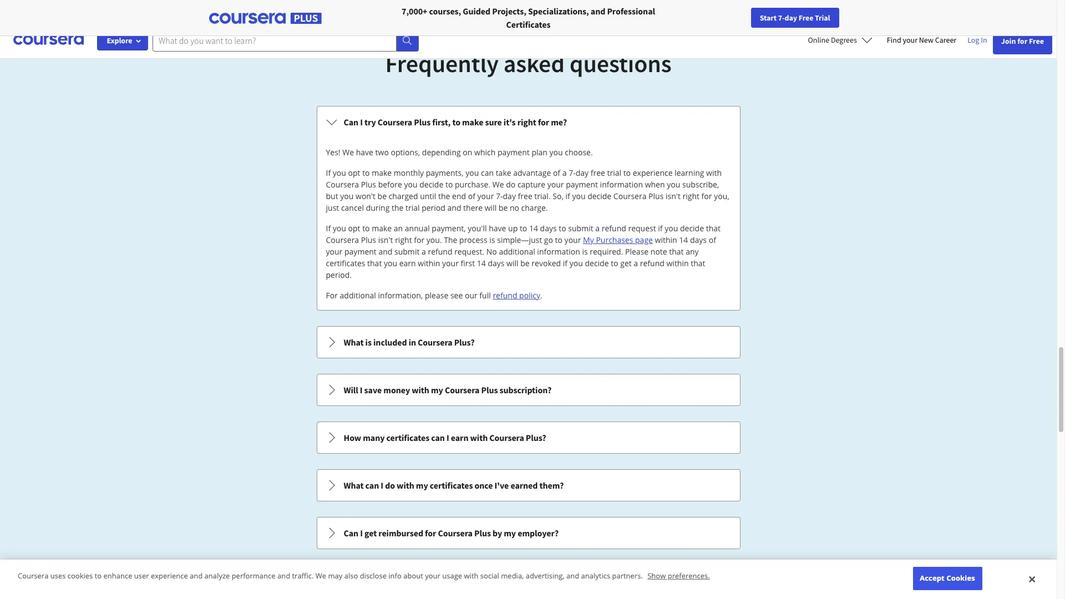 Task type: vqa. For each thing, say whether or not it's contained in the screenshot.
.
yes



Task type: describe. For each thing, give the bounding box(es) containing it.
and inside 7,000+ courses, guided projects, specializations, and professional certificates
[[591, 6, 606, 17]]

have inside if you opt to make an annual payment, you'll have up to 14 days to submit a refund request if you decide that coursera plus isn't right for you. the process is simple—just go to your
[[489, 223, 506, 234]]

courses,
[[429, 6, 461, 17]]

period.
[[326, 270, 352, 280]]

disclose
[[360, 571, 387, 581]]

request.
[[455, 246, 485, 257]]

is inside within 14 days of your payment and submit a refund request. no additional information is required. please note that any certificates that you earn within your first 14 days will be revoked if you decide to get a refund within that period.
[[582, 246, 588, 257]]

coursera uses cookies to enhance user experience and analyze performance and traffic. we may also disclose info about your usage with social media, advertising, and analytics partners. show preferences.
[[18, 571, 710, 581]]

if you opt to make monthly payments, you can take advantage of a 7-day free trial to experience learning with coursera plus before you decide to purchase. we do capture your payment information when you subscribe, but you won't be charged until the end of your 7-day free trial. so, if you decide coursera plus isn't right for you, just cancel during the trial period and there will be no charge.
[[326, 168, 730, 213]]

2 vertical spatial 14
[[477, 258, 486, 269]]

join
[[1002, 36, 1017, 46]]

them?
[[540, 480, 564, 491]]

what can i do with my certificates once i've earned them? button
[[317, 470, 740, 501]]

which
[[475, 147, 496, 158]]

coursera up but
[[326, 179, 359, 190]]

if you opt to make an annual payment, you'll have up to 14 days to submit a refund request if you decide that coursera plus isn't right for you. the process is simple—just go to your
[[326, 223, 721, 245]]

subscribe,
[[683, 179, 719, 190]]

1 horizontal spatial can
[[431, 432, 445, 443]]

can i get reimbursed for coursera plus by my employer? button
[[317, 518, 740, 549]]

log in link
[[963, 33, 993, 47]]

coursera up how many certificates can i earn with coursera plus?
[[445, 385, 480, 396]]

partners.
[[612, 571, 643, 581]]

2 vertical spatial can
[[366, 480, 379, 491]]

can for can i try coursera plus first, to make sure it's right for me?
[[344, 117, 359, 128]]

get inside dropdown button
[[365, 528, 377, 539]]

your up there
[[478, 191, 494, 201]]

first,
[[433, 117, 451, 128]]

coursera up i've
[[490, 432, 524, 443]]

information inside if you opt to make monthly payments, you can take advantage of a 7-day free trial to experience learning with coursera plus before you decide to purchase. we do capture your payment information when you subscribe, but you won't be charged until the end of your 7-day free trial. so, if you decide coursera plus isn't right for you, just cancel during the trial period and there will be no charge.
[[600, 179, 643, 190]]

with up reimbursed
[[397, 480, 414, 491]]

coursera right try
[[378, 117, 413, 128]]

find your new career
[[887, 35, 957, 45]]

you down yes! on the top left of page
[[333, 168, 346, 178]]

me?
[[551, 117, 567, 128]]

that up information,
[[367, 258, 382, 269]]

with inside if you opt to make monthly payments, you can take advantage of a 7-day free trial to experience learning with coursera plus before you decide to purchase. we do capture your payment information when you subscribe, but you won't be charged until the end of your 7-day free trial. so, if you decide coursera plus isn't right for you, just cancel during the trial period and there will be no charge.
[[707, 168, 722, 178]]

payment,
[[432, 223, 466, 234]]

there
[[464, 203, 483, 213]]

purchase.
[[455, 179, 491, 190]]

refund down "you."
[[428, 246, 453, 257]]

payment inside within 14 days of your payment and submit a refund request. no additional information is required. please note that any certificates that you earn within your first 14 days will be revoked if you decide to get a refund within that period.
[[345, 246, 377, 257]]

within down any
[[667, 258, 689, 269]]

many
[[363, 432, 385, 443]]

you right so,
[[572, 191, 586, 201]]

up
[[508, 223, 518, 234]]

coursera left by
[[438, 528, 473, 539]]

is inside "dropdown button"
[[366, 337, 372, 348]]

1 horizontal spatial we
[[343, 147, 354, 158]]

1 horizontal spatial be
[[499, 203, 508, 213]]

1 vertical spatial experience
[[151, 571, 188, 581]]

cancel
[[341, 203, 364, 213]]

accept cookies button
[[913, 567, 983, 591]]

monthly
[[394, 168, 424, 178]]

explore
[[107, 36, 132, 46]]

about
[[404, 571, 423, 581]]

any
[[686, 246, 699, 257]]

accept
[[920, 574, 945, 584]]

0 horizontal spatial additional
[[340, 290, 376, 301]]

within 14 days of your payment and submit a refund request. no additional information is required. please note that any certificates that you earn within your first 14 days will be revoked if you decide to get a refund within that period.
[[326, 235, 716, 280]]

performance
[[232, 571, 276, 581]]

to inside within 14 days of your payment and submit a refund request. no additional information is required. please note that any certificates that you earn within your first 14 days will be revoked if you decide to get a refund within that period.
[[611, 258, 619, 269]]

plus inside will i save money with my coursera plus subscription? dropdown button
[[481, 385, 498, 396]]

0 horizontal spatial 7-
[[496, 191, 503, 201]]

an
[[394, 223, 403, 234]]

list containing can i try coursera plus first, to make sure it's right for me?
[[316, 105, 742, 599]]

analytics
[[581, 571, 611, 581]]

7- inside button
[[779, 13, 785, 23]]

payments,
[[426, 168, 464, 178]]

2 horizontal spatial days
[[690, 235, 707, 245]]

your up so,
[[548, 179, 564, 190]]

your left the first
[[442, 258, 459, 269]]

you up information,
[[384, 258, 397, 269]]

0 horizontal spatial free
[[518, 191, 533, 201]]

sure
[[485, 117, 502, 128]]

0 horizontal spatial we
[[316, 571, 326, 581]]

information,
[[378, 290, 423, 301]]

for right reimbursed
[[425, 528, 436, 539]]

certificates
[[507, 19, 551, 30]]

0 horizontal spatial be
[[378, 191, 387, 201]]

annual
[[405, 223, 430, 234]]

a inside if you opt to make an annual payment, you'll have up to 14 days to submit a refund request if you decide that coursera plus isn't right for you. the process is simple—just go to your
[[596, 223, 600, 234]]

you up note
[[665, 223, 678, 234]]

with left social
[[464, 571, 479, 581]]

isn't inside if you opt to make monthly payments, you can take advantage of a 7-day free trial to experience learning with coursera plus before you decide to purchase. we do capture your payment information when you subscribe, but you won't be charged until the end of your 7-day free trial. so, if you decide coursera plus isn't right for you, just cancel during the trial period and there will be no charge.
[[666, 191, 681, 201]]

charged
[[389, 191, 418, 201]]

trial.
[[535, 191, 551, 201]]

online
[[808, 35, 830, 45]]

just
[[326, 203, 339, 213]]

decide inside within 14 days of your payment and submit a refund request. no additional information is required. please note that any certificates that you earn within your first 14 days will be revoked if you decide to get a refund within that period.
[[585, 258, 609, 269]]

your right about
[[425, 571, 441, 581]]

will
[[344, 385, 358, 396]]

2 vertical spatial day
[[503, 191, 516, 201]]

a down "please"
[[634, 258, 638, 269]]

information inside within 14 days of your payment and submit a refund request. no additional information is required. please note that any certificates that you earn within your first 14 days will be revoked if you decide to get a refund within that period.
[[537, 246, 580, 257]]

day inside start 7-day free trial button
[[785, 13, 798, 23]]

opt for before
[[348, 168, 361, 178]]

page
[[636, 235, 653, 245]]

what can i do with my certificates once i've earned them?
[[344, 480, 564, 491]]

will i save money with my coursera plus subscription?
[[344, 385, 552, 396]]

be inside within 14 days of your payment and submit a refund request. no additional information is required. please note that any certificates that you earn within your first 14 days will be revoked if you decide to get a refund within that period.
[[521, 258, 530, 269]]

7,000+ courses, guided projects, specializations, and professional certificates
[[402, 6, 655, 30]]

employer?
[[518, 528, 559, 539]]

for left 'me?'
[[538, 117, 550, 128]]

with right money
[[412, 385, 430, 396]]

your up period.
[[326, 246, 343, 257]]

policy
[[520, 290, 541, 301]]

in
[[409, 337, 416, 348]]

during
[[366, 203, 390, 213]]

required.
[[590, 246, 624, 257]]

you right "revoked"
[[570, 258, 583, 269]]

1 vertical spatial 14
[[680, 235, 688, 245]]

try
[[365, 117, 376, 128]]

show preferences. link
[[648, 571, 710, 581]]

charge.
[[522, 203, 548, 213]]

usage
[[443, 571, 462, 581]]

and inside if you opt to make monthly payments, you can take advantage of a 7-day free trial to experience learning with coursera plus before you decide to purchase. we do capture your payment information when you subscribe, but you won't be charged until the end of your 7-day free trial. so, if you decide coursera plus isn't right for you, just cancel during the trial period and there will be no charge.
[[448, 203, 461, 213]]

refund right full
[[493, 290, 518, 301]]

1 horizontal spatial of
[[553, 168, 561, 178]]

before
[[378, 179, 402, 190]]

and left analyze
[[190, 571, 203, 581]]

2 vertical spatial certificates
[[430, 480, 473, 491]]

reimbursed
[[379, 528, 423, 539]]

revoked
[[532, 258, 561, 269]]

we inside if you opt to make monthly payments, you can take advantage of a 7-day free trial to experience learning with coursera plus before you decide to purchase. we do capture your payment information when you subscribe, but you won't be charged until the end of your 7-day free trial. so, if you decide coursera plus isn't right for you, just cancel during the trial period and there will be no charge.
[[493, 179, 504, 190]]

that down any
[[691, 258, 706, 269]]

plus inside can i get reimbursed for coursera plus by my employer? dropdown button
[[475, 528, 491, 539]]

make for annual
[[372, 223, 392, 234]]

of inside within 14 days of your payment and submit a refund request. no additional information is required. please note that any certificates that you earn within your first 14 days will be revoked if you decide to get a refund within that period.
[[709, 235, 716, 245]]

a down annual
[[422, 246, 426, 257]]

you,
[[714, 191, 730, 201]]

two
[[376, 147, 389, 158]]

if inside within 14 days of your payment and submit a refund request. no additional information is required. please note that any certificates that you earn within your first 14 days will be revoked if you decide to get a refund within that period.
[[563, 258, 568, 269]]

will inside within 14 days of your payment and submit a refund request. no additional information is required. please note that any certificates that you earn within your first 14 days will be revoked if you decide to get a refund within that period.
[[507, 258, 519, 269]]

see
[[451, 290, 463, 301]]

process
[[460, 235, 488, 245]]

my inside can i get reimbursed for coursera plus by my employer? dropdown button
[[504, 528, 516, 539]]

capture
[[518, 179, 546, 190]]

earned
[[511, 480, 538, 491]]

what is included in coursera plus?
[[344, 337, 475, 348]]

you right when
[[667, 179, 681, 190]]

make inside dropdown button
[[462, 117, 484, 128]]

opt for coursera
[[348, 223, 361, 234]]

start 7-day free trial button
[[751, 8, 839, 28]]

that left any
[[670, 246, 684, 257]]

can for can i get reimbursed for coursera plus by my employer?
[[344, 528, 359, 539]]

advertising,
[[526, 571, 565, 581]]

get inside within 14 days of your payment and submit a refund request. no additional information is required. please note that any certificates that you earn within your first 14 days will be revoked if you decide to get a refund within that period.
[[621, 258, 632, 269]]

my for coursera
[[431, 385, 443, 396]]

coursera inside if you opt to make an annual payment, you'll have up to 14 days to submit a refund request if you decide that coursera plus isn't right for you. the process is simple—just go to your
[[326, 235, 359, 245]]

cookies
[[68, 571, 93, 581]]

universities
[[176, 6, 222, 17]]

my for certificates
[[416, 480, 428, 491]]

within up note
[[655, 235, 678, 245]]

you down monthly
[[404, 179, 418, 190]]

certificates inside within 14 days of your payment and submit a refund request. no additional information is required. please note that any certificates that you earn within your first 14 days will be revoked if you decide to get a refund within that period.
[[326, 258, 365, 269]]

if for if you opt to make monthly payments, you can take advantage of a 7-day free trial to experience learning with coursera plus before you decide to purchase. we do capture your payment information when you subscribe, but you won't be charged until the end of your 7-day free trial. so, if you decide coursera plus isn't right for you, just cancel during the trial period and there will be no charge.
[[326, 168, 331, 178]]

0 vertical spatial free
[[591, 168, 605, 178]]

will i save money with my coursera plus subscription? button
[[317, 375, 740, 406]]

by
[[493, 528, 502, 539]]

choose.
[[565, 147, 593, 158]]

decide up until
[[420, 179, 444, 190]]

what for what can i do with my certificates once i've earned them?
[[344, 480, 364, 491]]

how
[[344, 432, 361, 443]]

governments
[[253, 6, 303, 17]]

free inside button
[[799, 13, 814, 23]]

for inside if you opt to make monthly payments, you can take advantage of a 7-day free trial to experience learning with coursera plus before you decide to purchase. we do capture your payment information when you subscribe, but you won't be charged until the end of your 7-day free trial. so, if you decide coursera plus isn't right for you, just cancel during the trial period and there will be no charge.
[[702, 191, 712, 201]]

frequently asked questions
[[385, 48, 672, 79]]

will inside if you opt to make monthly payments, you can take advantage of a 7-day free trial to experience learning with coursera plus before you decide to purchase. we do capture your payment information when you subscribe, but you won't be charged until the end of your 7-day free trial. so, if you decide coursera plus isn't right for you, just cancel during the trial period and there will be no charge.
[[485, 203, 497, 213]]

coursera down when
[[614, 191, 647, 201]]

you up purchase.
[[466, 168, 479, 178]]

coursera left uses
[[18, 571, 48, 581]]

14 inside if you opt to make an annual payment, you'll have up to 14 days to submit a refund request if you decide that coursera plus isn't right for you. the process is simple—just go to your
[[529, 223, 538, 234]]

can i get reimbursed for coursera plus by my employer?
[[344, 528, 559, 539]]

and left traffic.
[[277, 571, 290, 581]]

yes!
[[326, 147, 341, 158]]



Task type: locate. For each thing, give the bounding box(es) containing it.
get down "please"
[[621, 258, 632, 269]]

1 vertical spatial get
[[365, 528, 377, 539]]

day up no
[[503, 191, 516, 201]]

isn't down during
[[378, 235, 393, 245]]

guided
[[463, 6, 491, 17]]

What do you want to learn? text field
[[153, 29, 397, 51]]

i inside 'can i try coursera plus first, to make sure it's right for me?' dropdown button
[[360, 117, 363, 128]]

is
[[490, 235, 495, 245], [582, 246, 588, 257], [366, 337, 372, 348]]

7,000+
[[402, 6, 428, 17]]

1 horizontal spatial days
[[540, 223, 557, 234]]

learning
[[675, 168, 705, 178]]

1 horizontal spatial my
[[431, 385, 443, 396]]

1 vertical spatial for
[[326, 290, 338, 301]]

earn up what can i do with my certificates once i've earned them? at the bottom of page
[[451, 432, 469, 443]]

once
[[475, 480, 493, 491]]

and left analytics
[[567, 571, 580, 581]]

social
[[481, 571, 499, 581]]

with up once
[[470, 432, 488, 443]]

is down my
[[582, 246, 588, 257]]

certificates left once
[[430, 480, 473, 491]]

payment inside if you opt to make monthly payments, you can take advantage of a 7-day free trial to experience learning with coursera plus before you decide to purchase. we do capture your payment information when you subscribe, but you won't be charged until the end of your 7-day free trial. so, if you decide coursera plus isn't right for you, just cancel during the trial period and there will be no charge.
[[566, 179, 598, 190]]

2 vertical spatial days
[[488, 258, 505, 269]]

submit up my
[[569, 223, 594, 234]]

for down period.
[[326, 290, 338, 301]]

payment
[[498, 147, 530, 158], [566, 179, 598, 190], [345, 246, 377, 257]]

1 horizontal spatial information
[[600, 179, 643, 190]]

certificates
[[326, 258, 365, 269], [387, 432, 430, 443], [430, 480, 473, 491]]

within
[[655, 235, 678, 245], [418, 258, 440, 269], [667, 258, 689, 269]]

if right request
[[658, 223, 663, 234]]

1 horizontal spatial for
[[326, 290, 338, 301]]

2 horizontal spatial be
[[521, 258, 530, 269]]

for inside list
[[326, 290, 338, 301]]

7- down "take"
[[496, 191, 503, 201]]

your
[[903, 35, 918, 45], [548, 179, 564, 190], [478, 191, 494, 201], [565, 235, 581, 245], [326, 246, 343, 257], [442, 258, 459, 269], [425, 571, 441, 581]]

1 vertical spatial certificates
[[387, 432, 430, 443]]

0 horizontal spatial of
[[468, 191, 476, 201]]

right
[[518, 117, 537, 128], [683, 191, 700, 201], [395, 235, 412, 245]]

1 vertical spatial payment
[[566, 179, 598, 190]]

trial
[[607, 168, 622, 178], [406, 203, 420, 213]]

make left an
[[372, 223, 392, 234]]

submit down an
[[395, 246, 420, 257]]

submit inside if you opt to make an annual payment, you'll have up to 14 days to submit a refund request if you decide that coursera plus isn't right for you. the process is simple—just go to your
[[569, 223, 594, 234]]

do inside dropdown button
[[385, 480, 395, 491]]

that down you,
[[706, 223, 721, 234]]

info
[[389, 571, 402, 581]]

i left try
[[360, 117, 363, 128]]

request
[[629, 223, 656, 234]]

no
[[487, 246, 497, 257]]

isn't down learning
[[666, 191, 681, 201]]

what is included in coursera plus? button
[[317, 327, 740, 358]]

right inside if you opt to make monthly payments, you can take advantage of a 7-day free trial to experience learning with coursera plus before you decide to purchase. we do capture your payment information when you subscribe, but you won't be charged until the end of your 7-day free trial. so, if you decide coursera plus isn't right for you, just cancel during the trial period and there will be no charge.
[[683, 191, 700, 201]]

2 vertical spatial 7-
[[496, 191, 503, 201]]

1 vertical spatial will
[[507, 258, 519, 269]]

trial
[[815, 13, 831, 23]]

2 what from the top
[[344, 480, 364, 491]]

payment down choose.
[[566, 179, 598, 190]]

have left up
[[489, 223, 506, 234]]

0 horizontal spatial for
[[240, 6, 252, 17]]

we
[[343, 147, 354, 158], [493, 179, 504, 190], [316, 571, 326, 581]]

1 vertical spatial if
[[658, 223, 663, 234]]

1 if from the top
[[326, 168, 331, 178]]

0 vertical spatial trial
[[607, 168, 622, 178]]

for for for additional information, please see our full refund policy .
[[326, 290, 338, 301]]

0 horizontal spatial plus?
[[454, 337, 475, 348]]

but
[[326, 191, 338, 201]]

0 vertical spatial can
[[344, 117, 359, 128]]

if
[[326, 168, 331, 178], [326, 223, 331, 234]]

for right join
[[1018, 36, 1028, 46]]

0 vertical spatial will
[[485, 203, 497, 213]]

with up 'subscribe,'
[[707, 168, 722, 178]]

1 vertical spatial is
[[582, 246, 588, 257]]

1 vertical spatial free
[[1030, 36, 1045, 46]]

of down purchase.
[[468, 191, 476, 201]]

that
[[706, 223, 721, 234], [670, 246, 684, 257], [367, 258, 382, 269], [691, 258, 706, 269]]

in
[[981, 35, 988, 45]]

explore button
[[97, 31, 148, 51]]

None search field
[[153, 29, 419, 51]]

0 vertical spatial the
[[438, 191, 450, 201]]

payment up "take"
[[498, 147, 530, 158]]

and down during
[[379, 246, 393, 257]]

can
[[344, 117, 359, 128], [344, 528, 359, 539]]

0 horizontal spatial the
[[392, 203, 404, 213]]

experience inside if you opt to make monthly payments, you can take advantage of a 7-day free trial to experience learning with coursera plus before you decide to purchase. we do capture your payment information when you subscribe, but you won't be charged until the end of your 7-day free trial. so, if you decide coursera plus isn't right for you, just cancel during the trial period and there will be no charge.
[[633, 168, 673, 178]]

a up so,
[[563, 168, 567, 178]]

2 horizontal spatial of
[[709, 235, 716, 245]]

additional inside within 14 days of your payment and submit a refund request. no additional information is required. please note that any certificates that you earn within your first 14 days will be revoked if you decide to get a refund within that period.
[[499, 246, 535, 257]]

1 can from the top
[[344, 117, 359, 128]]

0 vertical spatial make
[[462, 117, 484, 128]]

opt up won't
[[348, 168, 361, 178]]

make for payments,
[[372, 168, 392, 178]]

1 horizontal spatial payment
[[498, 147, 530, 158]]

decide inside if you opt to make an annual payment, you'll have up to 14 days to submit a refund request if you decide that coursera plus isn't right for you. the process is simple—just go to your
[[680, 223, 704, 234]]

plus inside 'can i try coursera plus first, to make sure it's right for me?' dropdown button
[[414, 117, 431, 128]]

what inside dropdown button
[[344, 480, 364, 491]]

submit inside within 14 days of your payment and submit a refund request. no additional information is required. please note that any certificates that you earn within your first 14 days will be revoked if you decide to get a refund within that period.
[[395, 246, 420, 257]]

can up also
[[344, 528, 359, 539]]

projects,
[[492, 6, 527, 17]]

decide down the required.
[[585, 258, 609, 269]]

will down the simple—just
[[507, 258, 519, 269]]

0 vertical spatial can
[[481, 168, 494, 178]]

options,
[[391, 147, 420, 158]]

also
[[345, 571, 358, 581]]

coursera image
[[13, 31, 84, 49]]

that inside if you opt to make an annual payment, you'll have up to 14 days to submit a refund request if you decide that coursera plus isn't right for you. the process is simple—just go to your
[[706, 223, 721, 234]]

if inside if you opt to make monthly payments, you can take advantage of a 7-day free trial to experience learning with coursera plus before you decide to purchase. we do capture your payment information when you subscribe, but you won't be charged until the end of your 7-day free trial. so, if you decide coursera plus isn't right for you, just cancel during the trial period and there will be no charge.
[[326, 168, 331, 178]]

0 vertical spatial additional
[[499, 246, 535, 257]]

1 horizontal spatial earn
[[451, 432, 469, 443]]

my inside the what can i do with my certificates once i've earned them? dropdown button
[[416, 480, 428, 491]]

certificates up period.
[[326, 258, 365, 269]]

1 vertical spatial of
[[468, 191, 476, 201]]

1 vertical spatial the
[[392, 203, 404, 213]]

1 vertical spatial opt
[[348, 223, 361, 234]]

decide up any
[[680, 223, 704, 234]]

right inside dropdown button
[[518, 117, 537, 128]]

free right join
[[1030, 36, 1045, 46]]

user
[[134, 571, 149, 581]]

we left may
[[316, 571, 326, 581]]

join for free
[[1002, 36, 1045, 46]]

for inside banner navigation
[[240, 6, 252, 17]]

make inside if you opt to make monthly payments, you can take advantage of a 7-day free trial to experience learning with coursera plus before you decide to purchase. we do capture your payment information when you subscribe, but you won't be charged until the end of your 7-day free trial. so, if you decide coursera plus isn't right for you, just cancel during the trial period and there will be no charge.
[[372, 168, 392, 178]]

0 vertical spatial be
[[378, 191, 387, 201]]

1 vertical spatial trial
[[406, 203, 420, 213]]

specializations,
[[528, 6, 589, 17]]

coursera right in
[[418, 337, 453, 348]]

full
[[480, 290, 491, 301]]

0 vertical spatial have
[[356, 147, 374, 158]]

period
[[422, 203, 446, 213]]

plus inside if you opt to make an annual payment, you'll have up to 14 days to submit a refund request if you decide that coursera plus isn't right for you. the process is simple—just go to your
[[361, 235, 376, 245]]

refund
[[602, 223, 627, 234], [428, 246, 453, 257], [640, 258, 665, 269], [493, 290, 518, 301]]

i right 'will'
[[360, 385, 363, 396]]

if inside if you opt to make an annual payment, you'll have up to 14 days to submit a refund request if you decide that coursera plus isn't right for you. the process is simple—just go to your
[[326, 223, 331, 234]]

2 vertical spatial of
[[709, 235, 716, 245]]

you up the cancel
[[340, 191, 354, 201]]

0 horizontal spatial have
[[356, 147, 374, 158]]

information left when
[[600, 179, 643, 190]]

0 horizontal spatial get
[[365, 528, 377, 539]]

universities link
[[160, 0, 226, 22]]

of up so,
[[553, 168, 561, 178]]

will right there
[[485, 203, 497, 213]]

of down you,
[[709, 235, 716, 245]]

end
[[452, 191, 466, 201]]

1 horizontal spatial plus?
[[526, 432, 547, 443]]

1 vertical spatial days
[[690, 235, 707, 245]]

days up any
[[690, 235, 707, 245]]

i left reimbursed
[[360, 528, 363, 539]]

cookies
[[947, 574, 976, 584]]

14 right the first
[[477, 258, 486, 269]]

1 horizontal spatial isn't
[[666, 191, 681, 201]]

1 horizontal spatial day
[[576, 168, 589, 178]]

0 vertical spatial payment
[[498, 147, 530, 158]]

it's
[[504, 117, 516, 128]]

banner navigation
[[9, 0, 312, 31]]

14 up any
[[680, 235, 688, 245]]

professional
[[607, 6, 655, 17]]

2 horizontal spatial is
[[582, 246, 588, 257]]

make up before on the top left
[[372, 168, 392, 178]]

plus left first,
[[414, 117, 431, 128]]

join for free link
[[993, 28, 1053, 54]]

.
[[541, 290, 543, 301]]

your inside if you opt to make an annual payment, you'll have up to 14 days to submit a refund request if you decide that coursera plus isn't right for you. the process is simple—just go to your
[[565, 235, 581, 245]]

questions
[[570, 48, 672, 79]]

a inside if you opt to make monthly payments, you can take advantage of a 7-day free trial to experience learning with coursera plus before you decide to purchase. we do capture your payment information when you subscribe, but you won't be charged until the end of your 7-day free trial. so, if you decide coursera plus isn't right for you, just cancel during the trial period and there will be no charge.
[[563, 168, 567, 178]]

0 horizontal spatial do
[[385, 480, 395, 491]]

what for what is included in coursera plus?
[[344, 337, 364, 348]]

online degrees
[[808, 35, 857, 45]]

if inside if you opt to make monthly payments, you can take advantage of a 7-day free trial to experience learning with coursera plus before you decide to purchase. we do capture your payment information when you subscribe, but you won't be charged until the end of your 7-day free trial. so, if you decide coursera plus isn't right for you, just cancel during the trial period and there will be no charge.
[[566, 191, 570, 201]]

make left "sure"
[[462, 117, 484, 128]]

log
[[968, 35, 980, 45]]

until
[[420, 191, 436, 201]]

i for reimbursed
[[360, 528, 363, 539]]

what down how
[[344, 480, 364, 491]]

depending
[[422, 147, 461, 158]]

1 vertical spatial submit
[[395, 246, 420, 257]]

2 vertical spatial payment
[[345, 246, 377, 257]]

0 horizontal spatial isn't
[[378, 235, 393, 245]]

0 horizontal spatial earn
[[399, 258, 416, 269]]

i down many
[[381, 480, 384, 491]]

your right find
[[903, 35, 918, 45]]

0 vertical spatial my
[[431, 385, 443, 396]]

you down just
[[333, 223, 346, 234]]

plus left by
[[475, 528, 491, 539]]

do
[[506, 179, 516, 190], [385, 480, 395, 491]]

0 horizontal spatial right
[[395, 235, 412, 245]]

additional down period.
[[340, 290, 376, 301]]

your inside find your new career link
[[903, 35, 918, 45]]

my purchases page
[[583, 235, 653, 245]]

submit
[[569, 223, 594, 234], [395, 246, 420, 257]]

is inside if you opt to make an annual payment, you'll have up to 14 days to submit a refund request if you decide that coursera plus isn't right for you. the process is simple—just go to your
[[490, 235, 495, 245]]

0 horizontal spatial 14
[[477, 258, 486, 269]]

opt inside if you opt to make monthly payments, you can take advantage of a 7-day free trial to experience learning with coursera plus before you decide to purchase. we do capture your payment information when you subscribe, but you won't be charged until the end of your 7-day free trial. so, if you decide coursera plus isn't right for you, just cancel during the trial period and there will be no charge.
[[348, 168, 361, 178]]

2 vertical spatial make
[[372, 223, 392, 234]]

right right it's
[[518, 117, 537, 128]]

1 what from the top
[[344, 337, 364, 348]]

0 horizontal spatial payment
[[345, 246, 377, 257]]

refund down note
[[640, 258, 665, 269]]

money
[[384, 385, 410, 396]]

can down many
[[366, 480, 379, 491]]

0 vertical spatial opt
[[348, 168, 361, 178]]

decide right so,
[[588, 191, 612, 201]]

2 can from the top
[[344, 528, 359, 539]]

0 vertical spatial if
[[326, 168, 331, 178]]

for for for governments
[[240, 6, 252, 17]]

0 horizontal spatial days
[[488, 258, 505, 269]]

i inside will i save money with my coursera plus subscription? dropdown button
[[360, 385, 363, 396]]

1 vertical spatial do
[[385, 480, 395, 491]]

0 horizontal spatial submit
[[395, 246, 420, 257]]

can left "take"
[[481, 168, 494, 178]]

i for coursera
[[360, 117, 363, 128]]

list
[[316, 105, 742, 599]]

and inside within 14 days of your payment and submit a refund request. no additional information is required. please note that any certificates that you earn within your first 14 days will be revoked if you decide to get a refund within that period.
[[379, 246, 393, 257]]

0 vertical spatial do
[[506, 179, 516, 190]]

0 vertical spatial plus?
[[454, 337, 475, 348]]

day
[[785, 13, 798, 23], [576, 168, 589, 178], [503, 191, 516, 201]]

i
[[360, 117, 363, 128], [360, 385, 363, 396], [447, 432, 449, 443], [381, 480, 384, 491], [360, 528, 363, 539]]

if inside if you opt to make an annual payment, you'll have up to 14 days to submit a refund request if you decide that coursera plus isn't right for you. the process is simple—just go to your
[[658, 223, 663, 234]]

i inside the what can i do with my certificates once i've earned them? dropdown button
[[381, 480, 384, 491]]

2 horizontal spatial 14
[[680, 235, 688, 245]]

earn inside within 14 days of your payment and submit a refund request. no additional information is required. please note that any certificates that you earn within your first 14 days will be revoked if you decide to get a refund within that period.
[[399, 258, 416, 269]]

days inside if you opt to make an annual payment, you'll have up to 14 days to submit a refund request if you decide that coursera plus isn't right for you. the process is simple—just go to your
[[540, 223, 557, 234]]

2 if from the top
[[326, 223, 331, 234]]

i inside 'how many certificates can i earn with coursera plus?' dropdown button
[[447, 432, 449, 443]]

can
[[481, 168, 494, 178], [431, 432, 445, 443], [366, 480, 379, 491]]

2 horizontal spatial 7-
[[779, 13, 785, 23]]

2 opt from the top
[[348, 223, 361, 234]]

earn inside dropdown button
[[451, 432, 469, 443]]

certificates right many
[[387, 432, 430, 443]]

if down yes! on the top left of page
[[326, 168, 331, 178]]

0 horizontal spatial day
[[503, 191, 516, 201]]

1 vertical spatial what
[[344, 480, 364, 491]]

be left no
[[499, 203, 508, 213]]

do inside if you opt to make monthly payments, you can take advantage of a 7-day free trial to experience learning with coursera plus before you decide to purchase. we do capture your payment information when you subscribe, but you won't be charged until the end of your 7-day free trial. so, if you decide coursera plus isn't right for you, just cancel during the trial period and there will be no charge.
[[506, 179, 516, 190]]

free
[[591, 168, 605, 178], [518, 191, 533, 201]]

days up go
[[540, 223, 557, 234]]

my right money
[[431, 385, 443, 396]]

what inside "dropdown button"
[[344, 337, 364, 348]]

plus?
[[454, 337, 475, 348], [526, 432, 547, 443]]

2 horizontal spatial can
[[481, 168, 494, 178]]

plus up won't
[[361, 179, 376, 190]]

i for money
[[360, 385, 363, 396]]

1 horizontal spatial is
[[490, 235, 495, 245]]

0 vertical spatial day
[[785, 13, 798, 23]]

coursera down just
[[326, 235, 359, 245]]

1 vertical spatial have
[[489, 223, 506, 234]]

i inside can i get reimbursed for coursera plus by my employer? dropdown button
[[360, 528, 363, 539]]

free down capture
[[518, 191, 533, 201]]

0 vertical spatial certificates
[[326, 258, 365, 269]]

1 horizontal spatial free
[[591, 168, 605, 178]]

1 horizontal spatial will
[[507, 258, 519, 269]]

within down "you."
[[418, 258, 440, 269]]

start 7-day free trial
[[760, 13, 831, 23]]

plus? inside dropdown button
[[526, 432, 547, 443]]

0 vertical spatial of
[[553, 168, 561, 178]]

opt inside if you opt to make an annual payment, you'll have up to 14 days to submit a refund request if you decide that coursera plus isn't right for you. the process is simple—just go to your
[[348, 223, 361, 234]]

if for if you opt to make an annual payment, you'll have up to 14 days to submit a refund request if you decide that coursera plus isn't right for you. the process is simple—just go to your
[[326, 223, 331, 234]]

coursera plus image
[[209, 13, 322, 24]]

for inside if you opt to make an annual payment, you'll have up to 14 days to submit a refund request if you decide that coursera plus isn't right for you. the process is simple—just go to your
[[414, 235, 425, 245]]

plus down when
[[649, 191, 664, 201]]

1 vertical spatial 7-
[[569, 168, 576, 178]]

for left governments at the left top
[[240, 6, 252, 17]]

1 vertical spatial can
[[344, 528, 359, 539]]

1 horizontal spatial the
[[438, 191, 450, 201]]

0 vertical spatial right
[[518, 117, 537, 128]]

1 vertical spatial earn
[[451, 432, 469, 443]]

1 horizontal spatial right
[[518, 117, 537, 128]]

degrees
[[831, 35, 857, 45]]

days down no
[[488, 258, 505, 269]]

1 vertical spatial plus?
[[526, 432, 547, 443]]

1 horizontal spatial do
[[506, 179, 516, 190]]

my right by
[[504, 528, 516, 539]]

my inside will i save money with my coursera plus subscription? dropdown button
[[431, 385, 443, 396]]

0 vertical spatial isn't
[[666, 191, 681, 201]]

1 vertical spatial isn't
[[378, 235, 393, 245]]

yes! we have two options, depending on which payment plan you choose.
[[326, 147, 593, 158]]

additional down the simple—just
[[499, 246, 535, 257]]

right inside if you opt to make an annual payment, you'll have up to 14 days to submit a refund request if you decide that coursera plus isn't right for you. the process is simple—just go to your
[[395, 235, 412, 245]]

is left 'included'
[[366, 337, 372, 348]]

can i try coursera plus first, to make sure it's right for me? button
[[317, 107, 740, 138]]

for additional information, please see our full refund policy .
[[326, 290, 543, 301]]

my purchases page link
[[583, 235, 653, 245]]

the
[[438, 191, 450, 201], [392, 203, 404, 213]]

new
[[920, 35, 934, 45]]

0 vertical spatial get
[[621, 258, 632, 269]]

0 horizontal spatial is
[[366, 337, 372, 348]]

right down 'subscribe,'
[[683, 191, 700, 201]]

can inside if you opt to make monthly payments, you can take advantage of a 7-day free trial to experience learning with coursera plus before you decide to purchase. we do capture your payment information when you subscribe, but you won't be charged until the end of your 7-day free trial. so, if you decide coursera plus isn't right for you, just cancel during the trial period and there will be no charge.
[[481, 168, 494, 178]]

1 horizontal spatial trial
[[607, 168, 622, 178]]

can down will i save money with my coursera plus subscription?
[[431, 432, 445, 443]]

0 vertical spatial earn
[[399, 258, 416, 269]]

can left try
[[344, 117, 359, 128]]

go
[[544, 235, 553, 245]]

refund inside if you opt to make an annual payment, you'll have up to 14 days to submit a refund request if you decide that coursera plus isn't right for you. the process is simple—just go to your
[[602, 223, 627, 234]]

asked
[[504, 48, 565, 79]]

earn
[[399, 258, 416, 269], [451, 432, 469, 443]]

right down an
[[395, 235, 412, 245]]

2 vertical spatial is
[[366, 337, 372, 348]]

included
[[374, 337, 407, 348]]

for down annual
[[414, 235, 425, 245]]

day right start
[[785, 13, 798, 23]]

purchases
[[596, 235, 634, 245]]

be
[[378, 191, 387, 201], [499, 203, 508, 213], [521, 258, 530, 269]]

please
[[425, 290, 449, 301]]

0 vertical spatial 7-
[[779, 13, 785, 23]]

1 opt from the top
[[348, 168, 361, 178]]

be up during
[[378, 191, 387, 201]]

plus down during
[[361, 235, 376, 245]]

take
[[496, 168, 512, 178]]

make inside if you opt to make an annual payment, you'll have up to 14 days to submit a refund request if you decide that coursera plus isn't right for you. the process is simple—just go to your
[[372, 223, 392, 234]]

coursera inside "dropdown button"
[[418, 337, 453, 348]]

isn't inside if you opt to make an annual payment, you'll have up to 14 days to submit a refund request if you decide that coursera plus isn't right for you. the process is simple—just go to your
[[378, 235, 393, 245]]

what
[[344, 337, 364, 348], [344, 480, 364, 491]]

plus? inside "dropdown button"
[[454, 337, 475, 348]]

if down just
[[326, 223, 331, 234]]

plan
[[532, 147, 548, 158]]

to inside 'can i try coursera plus first, to make sure it's right for me?' dropdown button
[[453, 117, 461, 128]]

0 vertical spatial we
[[343, 147, 354, 158]]

start
[[760, 13, 777, 23]]

enhance
[[104, 571, 132, 581]]

you right plan
[[550, 147, 563, 158]]

1 vertical spatial right
[[683, 191, 700, 201]]



